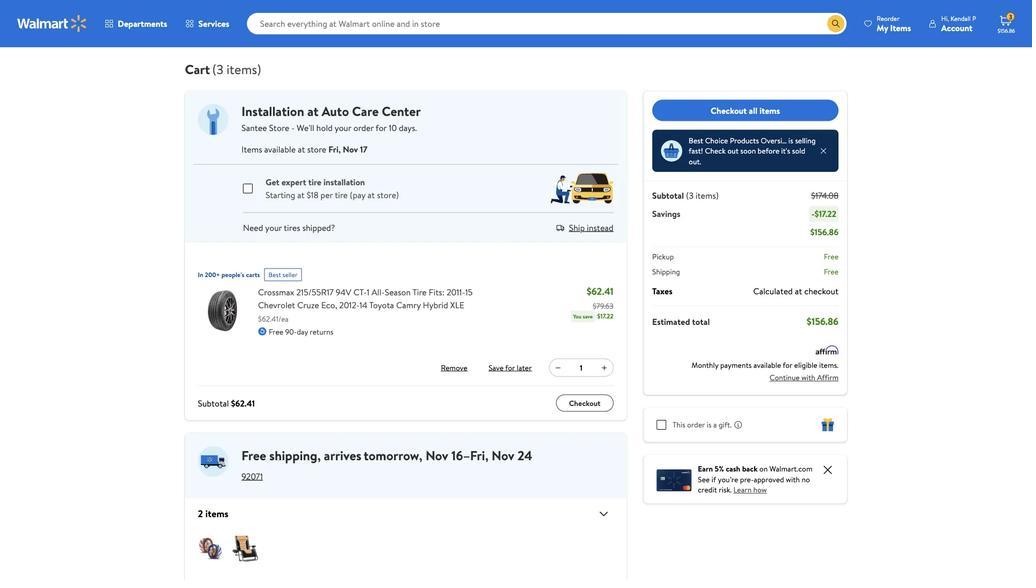 Task type: describe. For each thing, give the bounding box(es) containing it.
less than x qty image
[[661, 140, 682, 162]]

at left checkout at the right
[[795, 286, 802, 297]]

checkout
[[804, 286, 839, 297]]

instead
[[587, 222, 614, 234]]

walmart.com
[[770, 464, 813, 475]]

ship instead button
[[569, 222, 614, 234]]

1 inside the crossmax 215/55r17 94v ct-1 all-season tire fits: 2011-15 chevrolet cruze eco, 2012-14 toyota camry hybrid xle $62.41/ea
[[367, 286, 370, 298]]

learn how
[[734, 485, 767, 495]]

remove button
[[437, 359, 471, 377]]

items) for cart (3 items)
[[227, 60, 261, 78]]

oversi...
[[761, 135, 787, 146]]

if
[[712, 475, 716, 485]]

estimated total
[[652, 316, 710, 328]]

auto
[[322, 102, 349, 120]]

risk.
[[719, 485, 732, 495]]

0 horizontal spatial available
[[264, 143, 296, 155]]

1 vertical spatial is
[[707, 420, 712, 430]]

16–fri,
[[452, 447, 489, 465]]

0 vertical spatial $17.22
[[815, 208, 837, 220]]

at inside "installation at auto care center santee store - we'll hold your order for 10 days."
[[307, 102, 319, 120]]

fits:
[[429, 286, 445, 298]]

is inside best choice products oversi... is selling fast! check out soon before it's sold out.
[[789, 135, 794, 146]]

on
[[760, 464, 768, 475]]

this order is a gift.
[[673, 420, 732, 430]]

out
[[728, 146, 739, 156]]

need your tires shipped?
[[243, 222, 335, 234]]

save for later button
[[487, 359, 534, 377]]

products
[[730, 135, 759, 146]]

200+
[[205, 270, 220, 280]]

fri,
[[329, 143, 341, 155]]

continue with affirm link
[[770, 369, 839, 387]]

get
[[266, 176, 279, 188]]

215/55r17
[[296, 286, 334, 298]]

cart (3 items)
[[185, 60, 261, 78]]

for inside button
[[505, 363, 515, 373]]

no
[[802, 475, 810, 485]]

p
[[973, 14, 976, 23]]

view all items image
[[593, 508, 610, 521]]

0 horizontal spatial $62.41
[[231, 398, 255, 409]]

0 horizontal spatial items
[[242, 143, 262, 155]]

10
[[389, 122, 397, 134]]

items inside reorder my items
[[890, 22, 911, 34]]

save
[[583, 313, 593, 320]]

crossmax 215/55r17 94v ct-1 all-season tire fits: 2011-15 chevrolet cruze eco, 2012-14 toyota camry hybrid xle $62.41/ea
[[258, 286, 473, 324]]

expert
[[282, 176, 306, 188]]

subtotal $62.41
[[198, 398, 255, 409]]

92071
[[242, 471, 263, 483]]

affirm
[[817, 373, 839, 383]]

hi,
[[941, 14, 949, 23]]

estimated
[[652, 316, 690, 328]]

continue
[[770, 373, 800, 383]]

pickup
[[652, 252, 674, 262]]

days.
[[399, 122, 417, 134]]

checkout for checkout all items
[[711, 104, 747, 116]]

monthly payments available for eligible items. continue with affirm
[[692, 360, 839, 383]]

santee
[[242, 122, 267, 134]]

items.
[[819, 360, 839, 371]]

store
[[269, 122, 289, 134]]

a
[[714, 420, 717, 430]]

$62.41 $79.63 you save $17.22
[[573, 285, 614, 321]]

total
[[692, 316, 710, 328]]

save
[[489, 363, 504, 373]]

2 items
[[198, 508, 229, 521]]

$79.63
[[593, 301, 614, 312]]

best for best seller
[[269, 270, 281, 280]]

$62.41/ea
[[258, 314, 289, 324]]

affirm image
[[816, 346, 839, 355]]

selling
[[795, 135, 816, 146]]

free shipping , arrives tomorrow, nov 16–fri, nov 24
[[242, 447, 533, 465]]

(3 for cart
[[212, 60, 224, 78]]

1 horizontal spatial 1
[[580, 363, 583, 373]]

94v
[[336, 286, 352, 298]]

check
[[705, 146, 726, 156]]

1 vertical spatial $156.86
[[811, 226, 839, 238]]

free inside free shipping, arrives tomorrow, nov 16 to fri, nov 24 92071 element
[[242, 447, 266, 465]]

installation
[[242, 102, 304, 120]]

$174.08
[[811, 190, 839, 202]]

departments button
[[96, 11, 176, 37]]

per
[[321, 189, 333, 201]]

ship
[[569, 222, 585, 234]]

out.
[[689, 156, 701, 167]]

2 vertical spatial $156.86
[[807, 315, 839, 329]]

checkout button
[[556, 395, 614, 412]]

(pay
[[350, 189, 366, 201]]

calculated at checkout
[[753, 286, 839, 297]]

ct-
[[354, 286, 367, 298]]

for inside "installation at auto care center santee store - we'll hold your order for 10 days."
[[376, 122, 387, 134]]

sold
[[792, 146, 805, 156]]

$17.22 inside $62.41 $79.63 you save $17.22
[[597, 312, 614, 321]]

free 90-day returns
[[269, 327, 333, 337]]

- inside "installation at auto care center santee store - we'll hold your order for 10 days."
[[291, 122, 295, 134]]

with inside 'monthly payments available for eligible items. continue with affirm'
[[802, 373, 816, 383]]

checkout all items button
[[652, 100, 839, 121]]

need
[[243, 222, 263, 234]]

tires
[[284, 222, 300, 234]]

gift.
[[719, 420, 732, 430]]

calculated
[[753, 286, 793, 297]]

crossmax 215/55r17 94v ct-1 all-season tire fits: 2011-15 chevrolet cruze eco, 2012-14 toyota camry hybrid xle, with add-on services, $62.41/ea, 1 in cart image
[[198, 286, 249, 337]]

2012-
[[339, 299, 360, 311]]

0 vertical spatial $156.86
[[998, 27, 1015, 34]]

account
[[941, 22, 973, 34]]

savings
[[652, 208, 681, 220]]



Task type: vqa. For each thing, say whether or not it's contained in the screenshot.
$439.99's Options link
no



Task type: locate. For each thing, give the bounding box(es) containing it.
1 horizontal spatial -
[[812, 208, 815, 220]]

capital one credit card image
[[657, 468, 692, 492]]

items) right cart
[[227, 60, 261, 78]]

at right (pay
[[368, 189, 375, 201]]

items right 2 at the bottom of the page
[[205, 508, 229, 521]]

at left '$18'
[[297, 189, 305, 201]]

season
[[385, 286, 411, 298]]

center
[[382, 102, 421, 120]]

1 vertical spatial tire
[[335, 189, 348, 201]]

2 fulfillment logo image from the top
[[198, 447, 229, 477]]

items available at store fri, nov 17
[[242, 143, 368, 155]]

later
[[517, 363, 532, 373]]

0 vertical spatial 1
[[367, 286, 370, 298]]

0 vertical spatial tire
[[308, 176, 321, 188]]

increase quantity crossmax 215/55r17 94v ct-1 all-season tire fits: 2011-15 chevrolet cruze eco, 2012-14 toyota camry hybrid xle, current quantity 1 image
[[600, 364, 609, 372]]

(3 right cart
[[212, 60, 224, 78]]

1 vertical spatial order
[[687, 420, 705, 430]]

1 horizontal spatial $17.22
[[815, 208, 837, 220]]

seller
[[283, 270, 298, 280]]

$18
[[307, 189, 319, 201]]

0 vertical spatial best
[[689, 135, 703, 146]]

is left selling
[[789, 135, 794, 146]]

1 horizontal spatial with
[[802, 373, 816, 383]]

1 vertical spatial checkout
[[569, 398, 601, 409]]

(3 for subtotal
[[686, 190, 694, 202]]

0 horizontal spatial is
[[707, 420, 712, 430]]

items
[[890, 22, 911, 34], [242, 143, 262, 155]]

see if you're pre-approved with no credit risk.
[[698, 475, 810, 495]]

all
[[749, 104, 758, 116]]

hi, kendall p account
[[941, 14, 976, 34]]

fulfillment logo image left "santee"
[[198, 104, 229, 135]]

this
[[673, 420, 685, 430]]

best for best choice products oversi... is selling fast! check out soon before it's sold out.
[[689, 135, 703, 146]]

3
[[1009, 12, 1013, 21]]

0 vertical spatial $62.41
[[587, 285, 614, 298]]

1 horizontal spatial items
[[760, 104, 780, 116]]

earn
[[698, 464, 713, 475]]

checkout left all
[[711, 104, 747, 116]]

how
[[754, 485, 767, 495]]

tomorrow,
[[364, 447, 423, 465]]

all-
[[372, 286, 385, 298]]

nov left the 17
[[343, 143, 358, 155]]

$156.86 down "-$17.22" at the top right of the page
[[811, 226, 839, 238]]

for
[[376, 122, 387, 134], [783, 360, 793, 371], [505, 363, 515, 373]]

1 vertical spatial items)
[[696, 190, 719, 202]]

xle
[[450, 299, 464, 311]]

your left tires
[[265, 222, 282, 234]]

chevrolet
[[258, 299, 295, 311]]

arrives
[[324, 447, 362, 465]]

departments
[[118, 18, 167, 30]]

your down auto
[[335, 122, 351, 134]]

- down $174.08
[[812, 208, 815, 220]]

1 vertical spatial items
[[205, 508, 229, 521]]

cart
[[185, 60, 210, 78]]

order inside "installation at auto care center santee store - we'll hold your order for 10 days."
[[353, 122, 374, 134]]

back
[[742, 464, 758, 475]]

available
[[264, 143, 296, 155], [754, 360, 781, 371]]

close nudge image
[[819, 147, 828, 155]]

1 horizontal spatial $62.41
[[587, 285, 614, 298]]

$62.41 inside $62.41 $79.63 you save $17.22
[[587, 285, 614, 298]]

$62.41
[[587, 285, 614, 298], [231, 398, 255, 409]]

2 horizontal spatial for
[[783, 360, 793, 371]]

0 vertical spatial subtotal
[[652, 190, 684, 202]]

$156.86 up affirm image
[[807, 315, 839, 329]]

checkout inside "button"
[[711, 104, 747, 116]]

eligible
[[794, 360, 818, 371]]

items inside "button"
[[760, 104, 780, 116]]

see
[[698, 475, 710, 485]]

fulfillment logo image inside free shipping, arrives tomorrow, nov 16 to fri, nov 24 92071 element
[[198, 447, 229, 477]]

checkout for checkout
[[569, 398, 601, 409]]

1 left increase quantity crossmax 215/55r17 94v ct-1 all-season tire fits: 2011-15 chevrolet cruze eco, 2012-14 toyota camry hybrid xle, current quantity 1 icon
[[580, 363, 583, 373]]

we'll
[[297, 122, 314, 134]]

items right my
[[890, 22, 911, 34]]

free
[[824, 252, 839, 262], [824, 266, 839, 277], [269, 327, 283, 337], [242, 447, 266, 465]]

1 horizontal spatial items
[[890, 22, 911, 34]]

5%
[[715, 464, 724, 475]]

tire
[[413, 286, 427, 298]]

14
[[360, 299, 368, 311]]

best inside best choice products oversi... is selling fast! check out soon before it's sold out.
[[689, 135, 703, 146]]

available down store
[[264, 143, 296, 155]]

order down the care
[[353, 122, 374, 134]]

1 horizontal spatial available
[[754, 360, 781, 371]]

free shipping, arrives tomorrow, nov 16 to fri, nov 24 92071 element
[[185, 434, 627, 490]]

Search search field
[[247, 13, 847, 34]]

tire down installation
[[335, 189, 348, 201]]

fulfillment logo image for installation at auto care center
[[198, 104, 229, 135]]

decrease quantity crossmax 215/55r17 94v ct-1 all-season tire fits: 2011-15 chevrolet cruze eco, 2012-14 toyota camry hybrid xle, current quantity 1 image
[[554, 364, 563, 372]]

0 horizontal spatial tire
[[308, 176, 321, 188]]

fulfillment logo image left 92071 button
[[198, 447, 229, 477]]

1 vertical spatial your
[[265, 222, 282, 234]]

best seller alert
[[264, 264, 302, 281]]

nov left 24
[[492, 447, 515, 465]]

0 vertical spatial order
[[353, 122, 374, 134]]

best inside alert
[[269, 270, 281, 280]]

checkout
[[711, 104, 747, 116], [569, 398, 601, 409]]

$17.22 down $79.63
[[597, 312, 614, 321]]

get expert tire installation, starting at $18 per tire (pay at store), page will refresh upon selection element
[[243, 176, 399, 201]]

walmart image
[[17, 15, 87, 32]]

,
[[317, 447, 321, 465]]

hold
[[316, 122, 333, 134]]

1 vertical spatial $17.22
[[597, 312, 614, 321]]

at left store
[[298, 143, 305, 155]]

available up the continue
[[754, 360, 781, 371]]

1 vertical spatial available
[[754, 360, 781, 371]]

get expert tire installation starting at $18 per tire (pay at store)
[[266, 176, 399, 201]]

0 horizontal spatial (3
[[212, 60, 224, 78]]

$17.22
[[815, 208, 837, 220], [597, 312, 614, 321]]

1 horizontal spatial nov
[[426, 447, 448, 465]]

1 horizontal spatial your
[[335, 122, 351, 134]]

for left 10
[[376, 122, 387, 134]]

soon
[[741, 146, 756, 156]]

1 vertical spatial (3
[[686, 190, 694, 202]]

at up we'll
[[307, 102, 319, 120]]

reorder my items
[[877, 14, 911, 34]]

best seller
[[269, 270, 298, 280]]

0 vertical spatial items
[[760, 104, 780, 116]]

learn how link
[[734, 485, 767, 495]]

ship instead
[[569, 222, 614, 234]]

before
[[758, 146, 780, 156]]

0 horizontal spatial best
[[269, 270, 281, 280]]

0 vertical spatial fulfillment logo image
[[198, 104, 229, 135]]

best left "choice"
[[689, 135, 703, 146]]

starting
[[266, 189, 295, 201]]

best choice products oversized padded zero gravity chair, folding outdoor patio recliner w/ side tray - tan with addon services image
[[232, 536, 258, 562]]

fulfillment logo image for free shipping
[[198, 447, 229, 477]]

0 vertical spatial with
[[802, 373, 816, 383]]

0 horizontal spatial for
[[376, 122, 387, 134]]

Walmart Site-Wide search field
[[247, 13, 847, 34]]

monthly
[[692, 360, 719, 371]]

items down "santee"
[[242, 143, 262, 155]]

items) down the out.
[[696, 190, 719, 202]]

tire
[[308, 176, 321, 188], [335, 189, 348, 201]]

-$17.22
[[812, 208, 837, 220]]

returns
[[310, 327, 333, 337]]

1 horizontal spatial checkout
[[711, 104, 747, 116]]

hybrid
[[423, 299, 448, 311]]

15
[[465, 286, 473, 298]]

in 200+ people's carts alert
[[198, 264, 260, 281]]

1 vertical spatial items
[[242, 143, 262, 155]]

order right this
[[687, 420, 705, 430]]

0 horizontal spatial nov
[[343, 143, 358, 155]]

1 horizontal spatial items)
[[696, 190, 719, 202]]

0 vertical spatial -
[[291, 122, 295, 134]]

shipped?
[[302, 222, 335, 234]]

$17.22 down $174.08
[[815, 208, 837, 220]]

92071 button
[[242, 471, 263, 483]]

1 vertical spatial $62.41
[[231, 398, 255, 409]]

1 vertical spatial best
[[269, 270, 281, 280]]

is left a at the bottom
[[707, 420, 712, 430]]

learn more about gifting image
[[734, 421, 743, 430]]

- left we'll
[[291, 122, 295, 134]]

1 horizontal spatial order
[[687, 420, 705, 430]]

90-
[[285, 327, 297, 337]]

subtotal for subtotal (3 items)
[[652, 190, 684, 202]]

1 horizontal spatial subtotal
[[652, 190, 684, 202]]

0 vertical spatial is
[[789, 135, 794, 146]]

none checkbox inside get expert tire installation, starting at $18 per tire (pay at store), page will refresh upon selection element
[[243, 177, 253, 187]]

for up the continue
[[783, 360, 793, 371]]

1 horizontal spatial for
[[505, 363, 515, 373]]

0 vertical spatial items)
[[227, 60, 261, 78]]

nov for fri,
[[343, 143, 358, 155]]

1 horizontal spatial best
[[689, 135, 703, 146]]

crossmax
[[258, 286, 294, 298]]

0 vertical spatial items
[[890, 22, 911, 34]]

care
[[352, 102, 379, 120]]

your inside "installation at auto care center santee store - we'll hold your order for 10 days."
[[335, 122, 351, 134]]

1
[[367, 286, 370, 298], [580, 363, 583, 373]]

with down eligible
[[802, 373, 816, 383]]

fulfillment logo image
[[198, 104, 229, 135], [198, 447, 229, 477]]

credit
[[698, 485, 717, 495]]

1 vertical spatial -
[[812, 208, 815, 220]]

0 horizontal spatial your
[[265, 222, 282, 234]]

tire up '$18'
[[308, 176, 321, 188]]

0 horizontal spatial order
[[353, 122, 374, 134]]

learn
[[734, 485, 752, 495]]

checkout inside button
[[569, 398, 601, 409]]

1 vertical spatial 1
[[580, 363, 583, 373]]

cash
[[726, 464, 741, 475]]

0 horizontal spatial items)
[[227, 60, 261, 78]]

$156.86 down the 3
[[998, 27, 1015, 34]]

fast!
[[689, 146, 703, 156]]

0 horizontal spatial checkout
[[569, 398, 601, 409]]

gifting image
[[822, 419, 834, 432]]

0 horizontal spatial with
[[786, 475, 800, 485]]

0 horizontal spatial $17.22
[[597, 312, 614, 321]]

items right all
[[760, 104, 780, 116]]

dismiss capital one banner image
[[822, 464, 834, 477]]

approved
[[754, 475, 784, 485]]

choice
[[705, 135, 728, 146]]

(3 down the out.
[[686, 190, 694, 202]]

nov for tomorrow,
[[426, 447, 448, 465]]

items) for subtotal (3 items)
[[696, 190, 719, 202]]

0 horizontal spatial 1
[[367, 286, 370, 298]]

This order is a gift. checkbox
[[657, 420, 666, 430]]

1 left all-
[[367, 286, 370, 298]]

0 vertical spatial available
[[264, 143, 296, 155]]

your
[[335, 122, 351, 134], [265, 222, 282, 234]]

None checkbox
[[243, 177, 253, 187]]

best left seller
[[269, 270, 281, 280]]

nov left the 16–fri,
[[426, 447, 448, 465]]

1 vertical spatial with
[[786, 475, 800, 485]]

subtotal for subtotal $62.41
[[198, 398, 229, 409]]

for right save at the left bottom of the page
[[505, 363, 515, 373]]

toyota
[[369, 299, 394, 311]]

remove
[[441, 363, 468, 373]]

0 horizontal spatial items
[[205, 508, 229, 521]]

1 horizontal spatial tire
[[335, 189, 348, 201]]

available inside 'monthly payments available for eligible items. continue with affirm'
[[754, 360, 781, 371]]

1 vertical spatial fulfillment logo image
[[198, 447, 229, 477]]

camry
[[396, 299, 421, 311]]

sam's choice butter christmas cookies, 12 oz with addon services image
[[198, 536, 224, 562]]

you
[[573, 313, 582, 320]]

1 horizontal spatial (3
[[686, 190, 694, 202]]

0 horizontal spatial -
[[291, 122, 295, 134]]

24
[[518, 447, 533, 465]]

1 fulfillment logo image from the top
[[198, 104, 229, 135]]

with left no
[[786, 475, 800, 485]]

2 horizontal spatial nov
[[492, 447, 515, 465]]

0 vertical spatial checkout
[[711, 104, 747, 116]]

nov
[[343, 143, 358, 155], [426, 447, 448, 465], [492, 447, 515, 465]]

2
[[198, 508, 203, 521]]

with inside see if you're pre-approved with no credit risk.
[[786, 475, 800, 485]]

for inside 'monthly payments available for eligible items. continue with affirm'
[[783, 360, 793, 371]]

checkout down increase quantity crossmax 215/55r17 94v ct-1 all-season tire fits: 2011-15 chevrolet cruze eco, 2012-14 toyota camry hybrid xle, current quantity 1 icon
[[569, 398, 601, 409]]

0 horizontal spatial subtotal
[[198, 398, 229, 409]]

1 vertical spatial subtotal
[[198, 398, 229, 409]]

search icon image
[[832, 19, 840, 28]]

1 horizontal spatial is
[[789, 135, 794, 146]]

0 vertical spatial your
[[335, 122, 351, 134]]

store
[[307, 143, 327, 155]]

best choice products oversi... is selling fast! check out soon before it's sold out.
[[689, 135, 816, 167]]

0 vertical spatial (3
[[212, 60, 224, 78]]



